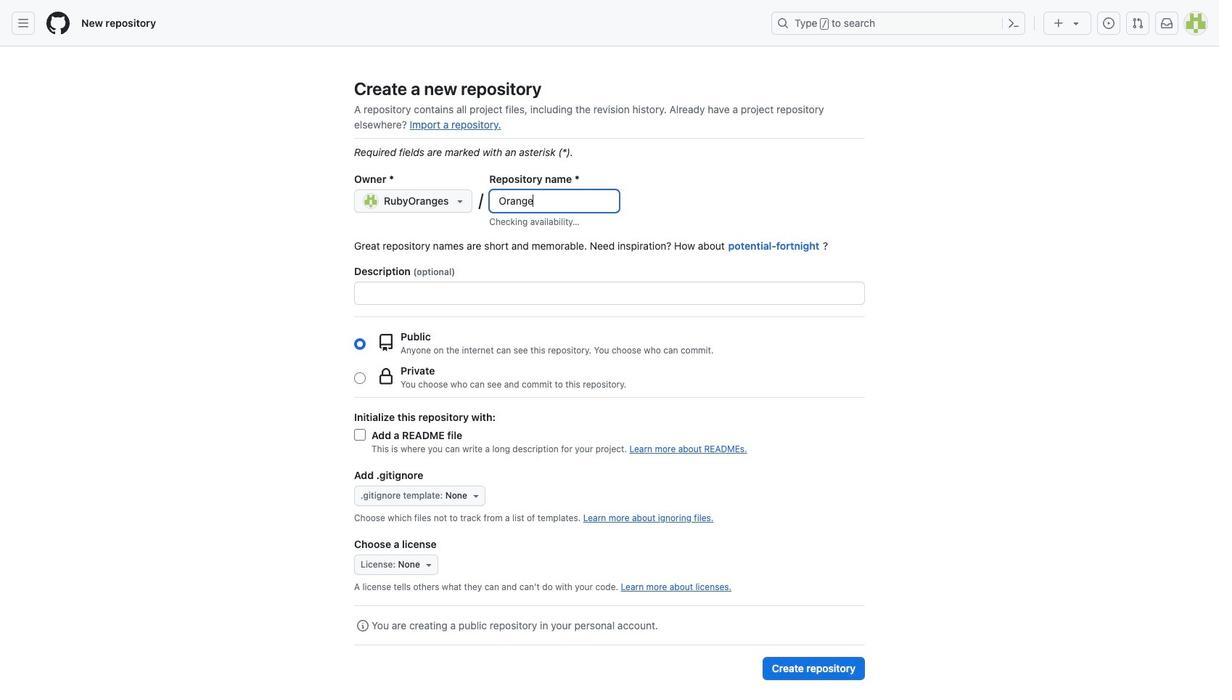 Task type: describe. For each thing, give the bounding box(es) containing it.
command palette image
[[1009, 17, 1020, 29]]

1 horizontal spatial triangle down image
[[1071, 17, 1083, 29]]

1 vertical spatial triangle down image
[[471, 490, 482, 502]]

homepage image
[[46, 12, 70, 35]]

issue opened image
[[1104, 17, 1115, 29]]



Task type: vqa. For each thing, say whether or not it's contained in the screenshot.
the right GitHub
no



Task type: locate. For each thing, give the bounding box(es) containing it.
0 vertical spatial triangle down image
[[455, 195, 466, 207]]

None radio
[[354, 338, 366, 350]]

git pull request image
[[1133, 17, 1144, 29]]

None text field
[[490, 190, 620, 212]]

repo image
[[378, 334, 395, 351]]

0 horizontal spatial triangle down image
[[423, 559, 435, 571]]

0 vertical spatial triangle down image
[[1071, 17, 1083, 29]]

triangle down image
[[455, 195, 466, 207], [471, 490, 482, 502]]

1 vertical spatial triangle down image
[[423, 559, 435, 571]]

None radio
[[354, 372, 366, 384]]

None checkbox
[[354, 429, 366, 441]]

Description text field
[[355, 282, 865, 304]]

sc 9kayk9 0 image
[[357, 620, 369, 632]]

notifications image
[[1162, 17, 1173, 29]]

0 horizontal spatial triangle down image
[[455, 195, 466, 207]]

lock image
[[378, 368, 395, 385]]

1 horizontal spatial triangle down image
[[471, 490, 482, 502]]

triangle down image
[[1071, 17, 1083, 29], [423, 559, 435, 571]]

plus image
[[1054, 17, 1065, 29]]



